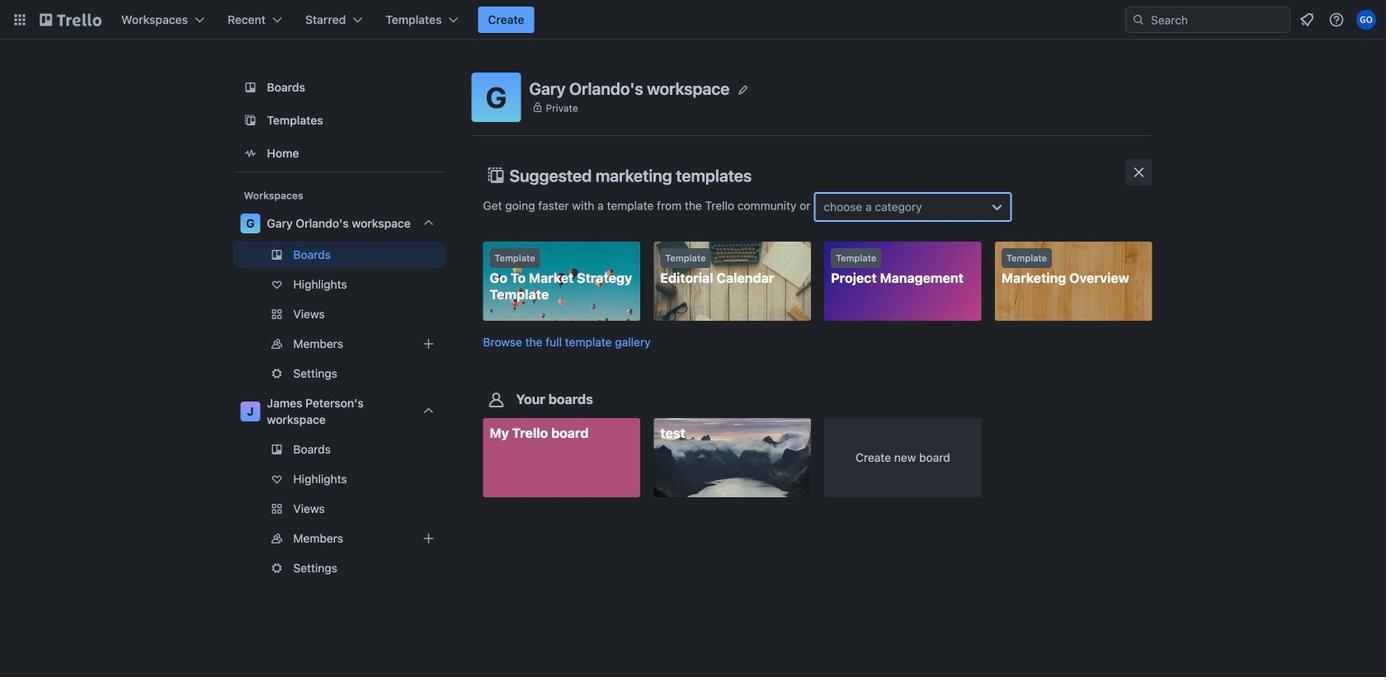Task type: vqa. For each thing, say whether or not it's contained in the screenshot.
board in 'link'
no



Task type: locate. For each thing, give the bounding box(es) containing it.
Search field
[[1146, 7, 1290, 32]]

primary element
[[0, 0, 1387, 40]]

add image
[[419, 334, 439, 354]]



Task type: describe. For each thing, give the bounding box(es) containing it.
0 notifications image
[[1298, 10, 1318, 30]]

search image
[[1133, 13, 1146, 26]]

home image
[[241, 144, 260, 163]]

template board image
[[241, 111, 260, 130]]

gary orlando (garyorlando) image
[[1357, 10, 1377, 30]]

add image
[[419, 529, 439, 549]]

back to home image
[[40, 7, 102, 33]]

open information menu image
[[1329, 12, 1346, 28]]

board image
[[241, 78, 260, 97]]



